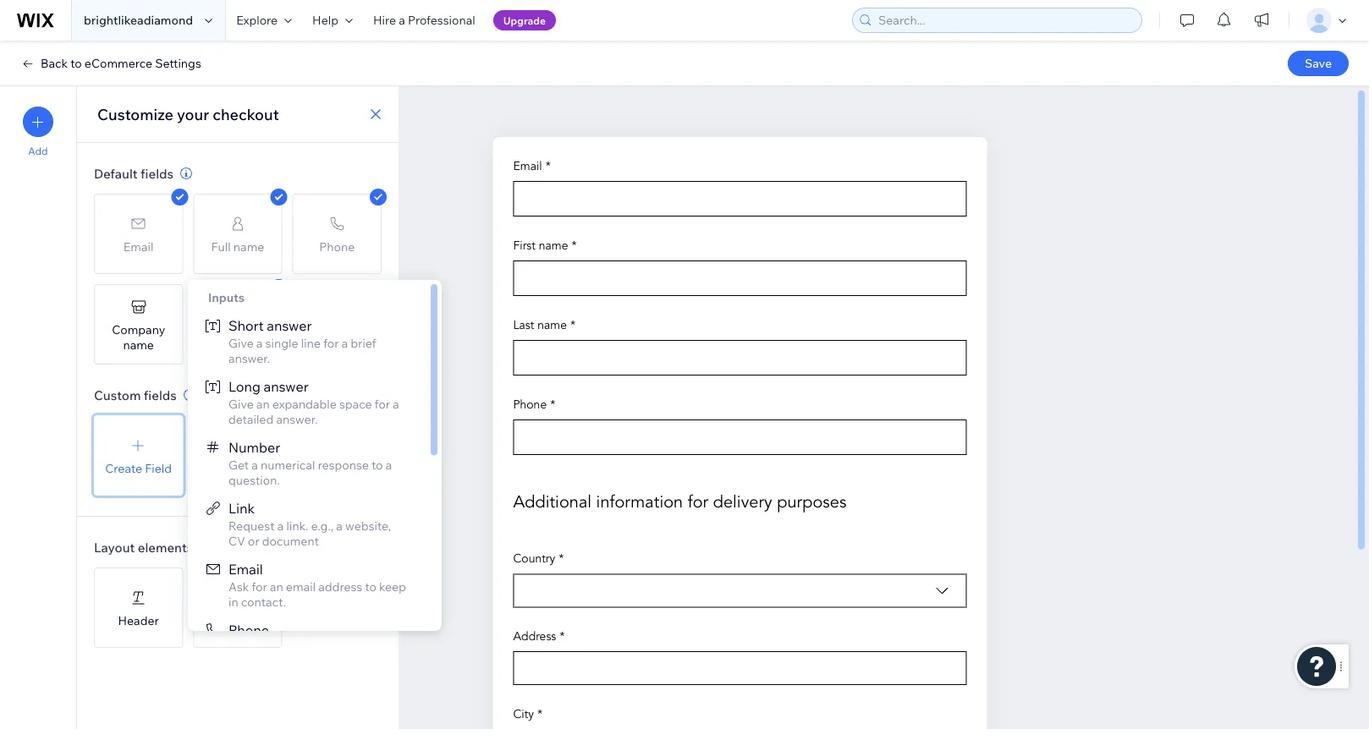 Task type: describe. For each thing, give the bounding box(es) containing it.
hire
[[373, 13, 396, 28]]

link request a link. e.g., a website, cv or document
[[229, 500, 391, 549]]

fields for default fields
[[141, 166, 174, 182]]

phone
[[229, 622, 269, 639]]

link.
[[287, 519, 309, 534]]

layout elements
[[94, 540, 193, 556]]

upgrade
[[504, 14, 546, 27]]

short answer give a single line for a brief answer.
[[229, 317, 376, 366]]

help button
[[302, 0, 363, 41]]

a right e.g.,
[[336, 519, 343, 534]]

elements
[[138, 540, 193, 556]]

expandable
[[273, 397, 337, 412]]

to inside number get a numerical response to a question.
[[372, 458, 383, 473]]

long
[[229, 378, 261, 395]]

create field
[[105, 461, 172, 476]]

save button
[[1289, 51, 1350, 76]]

give for long answer
[[229, 397, 254, 412]]

cv
[[229, 534, 245, 549]]

your
[[177, 105, 209, 124]]

a left link.
[[277, 519, 284, 534]]

website,
[[345, 519, 391, 534]]

a down short
[[256, 336, 263, 351]]

a left brief
[[342, 336, 348, 351]]

short
[[229, 317, 264, 334]]

address
[[319, 580, 363, 595]]

add button
[[23, 107, 53, 157]]

list box containing short answer
[[188, 280, 442, 676]]

professional
[[408, 13, 476, 28]]

explore
[[236, 13, 278, 28]]

long answer give an expandable space for a detailed answer.
[[229, 378, 399, 427]]

back to ecommerce settings
[[41, 56, 201, 71]]

back
[[41, 56, 68, 71]]

e.g.,
[[311, 519, 334, 534]]

for inside "email ask for an email address to keep in contact."
[[252, 580, 267, 595]]

in
[[229, 595, 239, 610]]

numerical
[[261, 458, 315, 473]]

number
[[229, 439, 280, 456]]

name
[[123, 337, 154, 352]]

answer. for long answer
[[276, 412, 318, 427]]

inputs
[[208, 290, 245, 305]]

company
[[112, 322, 165, 337]]

email
[[229, 561, 263, 578]]

Search... field
[[874, 8, 1137, 32]]

custom fields
[[94, 387, 177, 403]]

brief
[[351, 336, 376, 351]]

default
[[94, 166, 138, 182]]

or
[[248, 534, 260, 549]]

create
[[105, 461, 142, 476]]

answer for long answer
[[264, 378, 309, 395]]

single
[[266, 336, 299, 351]]

answer for short answer
[[267, 317, 312, 334]]

phone button
[[188, 616, 427, 676]]

hire a professional
[[373, 13, 476, 28]]

to inside back to ecommerce settings "button"
[[71, 56, 82, 71]]

an for long
[[256, 397, 270, 412]]



Task type: vqa. For each thing, say whether or not it's contained in the screenshot.
2's .
no



Task type: locate. For each thing, give the bounding box(es) containing it.
for inside long answer give an expandable space for a detailed answer.
[[375, 397, 390, 412]]

give for short answer
[[229, 336, 254, 351]]

0 horizontal spatial answer.
[[229, 351, 270, 366]]

line
[[301, 336, 321, 351]]

1 vertical spatial fields
[[144, 387, 177, 403]]

customize
[[97, 105, 174, 124]]

an up detailed
[[256, 397, 270, 412]]

a right hire
[[399, 13, 405, 28]]

answer
[[267, 317, 312, 334], [264, 378, 309, 395]]

for right line
[[323, 336, 339, 351]]

create field button
[[94, 416, 183, 496]]

customize your checkout
[[97, 105, 279, 124]]

ask
[[229, 580, 249, 595]]

a right response
[[386, 458, 392, 473]]

fields right custom
[[144, 387, 177, 403]]

answer up expandable
[[264, 378, 309, 395]]

a right space
[[393, 397, 399, 412]]

0 vertical spatial answer.
[[229, 351, 270, 366]]

number get a numerical response to a question.
[[229, 439, 392, 488]]

keep
[[379, 580, 406, 595]]

for for long answer
[[375, 397, 390, 412]]

upgrade button
[[493, 10, 556, 30]]

layout
[[94, 540, 135, 556]]

answer up single at the top left
[[267, 317, 312, 334]]

answer inside short answer give a single line for a brief answer.
[[267, 317, 312, 334]]

back to ecommerce settings button
[[20, 56, 201, 71]]

save
[[1305, 56, 1333, 71]]

answer inside long answer give an expandable space for a detailed answer.
[[264, 378, 309, 395]]

1 horizontal spatial answer.
[[276, 412, 318, 427]]

2 horizontal spatial for
[[375, 397, 390, 412]]

detailed
[[229, 412, 274, 427]]

email ask for an email address to keep in contact.
[[229, 561, 406, 610]]

fields right default
[[141, 166, 174, 182]]

list box
[[188, 280, 442, 676]]

get
[[229, 458, 249, 473]]

to left keep
[[365, 580, 377, 595]]

email
[[286, 580, 316, 595]]

an
[[256, 397, 270, 412], [270, 580, 283, 595]]

header
[[118, 613, 159, 628]]

0 vertical spatial answer
[[267, 317, 312, 334]]

field
[[145, 461, 172, 476]]

request
[[229, 519, 275, 534]]

brightlikeadiamond
[[84, 13, 193, 28]]

checkout
[[213, 105, 279, 124]]

answer.
[[229, 351, 270, 366], [276, 412, 318, 427]]

0 vertical spatial give
[[229, 336, 254, 351]]

for
[[323, 336, 339, 351], [375, 397, 390, 412], [252, 580, 267, 595]]

text
[[226, 613, 249, 628]]

give down long
[[229, 397, 254, 412]]

help
[[312, 13, 339, 28]]

link
[[229, 500, 255, 517]]

an inside long answer give an expandable space for a detailed answer.
[[256, 397, 270, 412]]

fields
[[141, 166, 174, 182], [144, 387, 177, 403]]

1 vertical spatial give
[[229, 397, 254, 412]]

for up contact.
[[252, 580, 267, 595]]

give
[[229, 336, 254, 351], [229, 397, 254, 412]]

contact.
[[241, 595, 286, 610]]

custom
[[94, 387, 141, 403]]

2 vertical spatial for
[[252, 580, 267, 595]]

a up question.
[[252, 458, 258, 473]]

answer. down expandable
[[276, 412, 318, 427]]

answer. inside long answer give an expandable space for a detailed answer.
[[276, 412, 318, 427]]

0 vertical spatial an
[[256, 397, 270, 412]]

ecommerce
[[85, 56, 152, 71]]

default fields
[[94, 166, 174, 182]]

fields for custom fields
[[144, 387, 177, 403]]

1 give from the top
[[229, 336, 254, 351]]

a
[[399, 13, 405, 28], [256, 336, 263, 351], [342, 336, 348, 351], [393, 397, 399, 412], [252, 458, 258, 473], [386, 458, 392, 473], [277, 519, 284, 534], [336, 519, 343, 534]]

1 vertical spatial for
[[375, 397, 390, 412]]

give inside short answer give a single line for a brief answer.
[[229, 336, 254, 351]]

0 horizontal spatial for
[[252, 580, 267, 595]]

response
[[318, 458, 369, 473]]

an up contact.
[[270, 580, 283, 595]]

space
[[339, 397, 372, 412]]

to right back
[[71, 56, 82, 71]]

1 horizontal spatial for
[[323, 336, 339, 351]]

1 vertical spatial answer
[[264, 378, 309, 395]]

0 vertical spatial to
[[71, 56, 82, 71]]

to inside "email ask for an email address to keep in contact."
[[365, 580, 377, 595]]

2 give from the top
[[229, 397, 254, 412]]

to
[[71, 56, 82, 71], [372, 458, 383, 473], [365, 580, 377, 595]]

for inside short answer give a single line for a brief answer.
[[323, 336, 339, 351]]

answer. for short answer
[[229, 351, 270, 366]]

1 vertical spatial to
[[372, 458, 383, 473]]

answer. up long
[[229, 351, 270, 366]]

0 vertical spatial for
[[323, 336, 339, 351]]

give down short
[[229, 336, 254, 351]]

for for short answer
[[323, 336, 339, 351]]

a inside long answer give an expandable space for a detailed answer.
[[393, 397, 399, 412]]

give inside long answer give an expandable space for a detailed answer.
[[229, 397, 254, 412]]

to right response
[[372, 458, 383, 473]]

answer. inside short answer give a single line for a brief answer.
[[229, 351, 270, 366]]

1 vertical spatial an
[[270, 580, 283, 595]]

settings
[[155, 56, 201, 71]]

hire a professional link
[[363, 0, 486, 41]]

question.
[[229, 473, 280, 488]]

add
[[28, 145, 48, 157]]

an inside "email ask for an email address to keep in contact."
[[270, 580, 283, 595]]

1 vertical spatial answer.
[[276, 412, 318, 427]]

0 vertical spatial fields
[[141, 166, 174, 182]]

document
[[262, 534, 319, 549]]

for right space
[[375, 397, 390, 412]]

company name
[[112, 322, 165, 352]]

2 vertical spatial to
[[365, 580, 377, 595]]

an for email
[[270, 580, 283, 595]]



